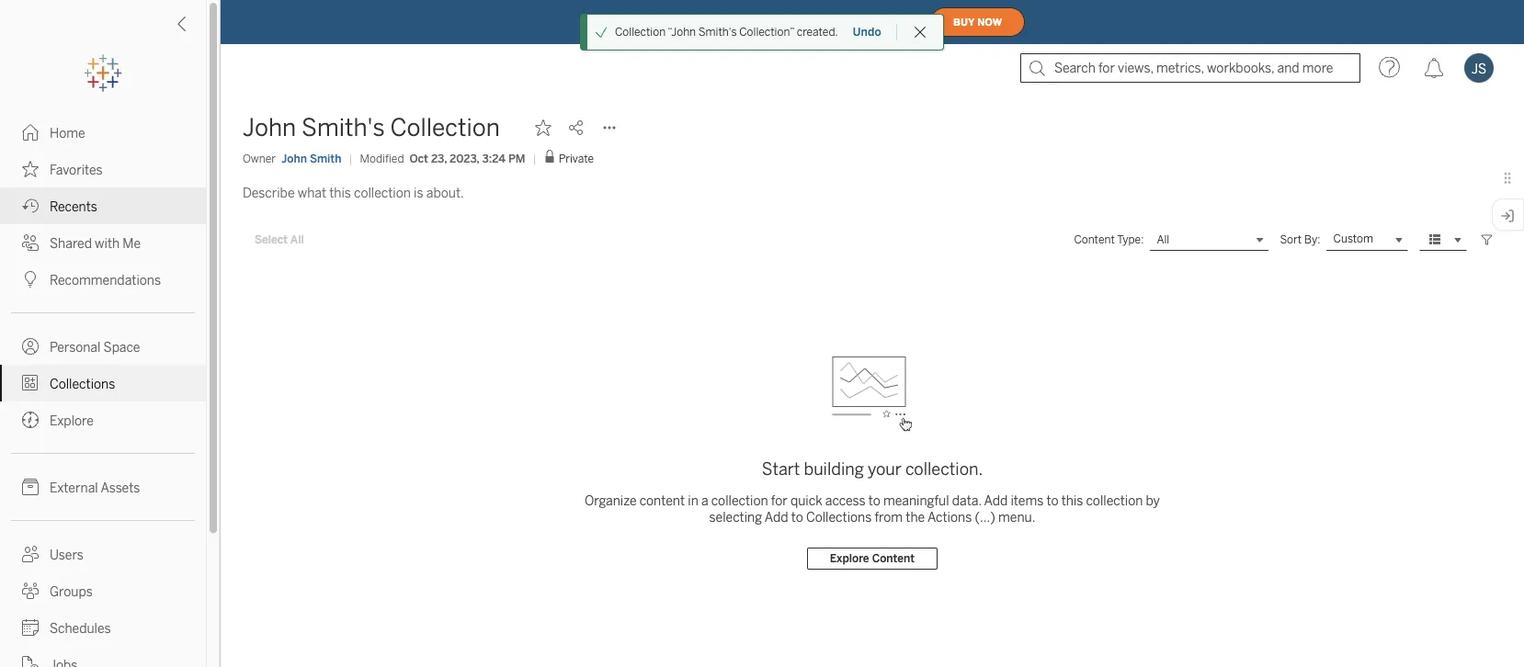 Task type: locate. For each thing, give the bounding box(es) containing it.
1 horizontal spatial all
[[1157, 233, 1170, 247]]

2 | from the left
[[533, 152, 537, 165]]

me
[[123, 236, 141, 251]]

the
[[906, 510, 925, 525]]

home
[[50, 126, 85, 141]]

a
[[702, 493, 709, 509]]

shared with me
[[50, 236, 141, 251]]

1 vertical spatial this
[[1062, 493, 1084, 509]]

collection.
[[906, 460, 983, 480]]

0 vertical spatial in
[[850, 14, 861, 29]]

undo
[[853, 25, 882, 39]]

recommendations
[[50, 273, 161, 288]]

explore down organize content in a collection for quick access to meaningful data. add items to this collection by selecting add to collections from the actions (...) menu.
[[830, 552, 870, 566]]

in inside organize content in a collection for quick access to meaningful data. add items to this collection by selecting add to collections from the actions (...) menu.
[[688, 493, 699, 509]]

building
[[804, 460, 864, 480]]

in right left
[[850, 14, 861, 29]]

add down 'for'
[[765, 510, 789, 525]]

all
[[290, 233, 304, 247], [1157, 233, 1170, 247]]

pm
[[508, 152, 526, 165]]

external
[[50, 481, 98, 496]]

type:
[[1117, 233, 1144, 246]]

smith's
[[699, 25, 737, 39], [302, 114, 385, 142]]

external assets link
[[0, 469, 206, 506]]

1 horizontal spatial this
[[1062, 493, 1084, 509]]

1 vertical spatial collections
[[807, 510, 872, 525]]

main navigation. press the up and down arrow keys to access links. element
[[0, 114, 206, 668]]

collections
[[50, 377, 115, 392], [807, 510, 872, 525]]

in left a
[[688, 493, 699, 509]]

days
[[795, 14, 823, 29]]

collection right success 'image'
[[615, 25, 666, 39]]

1 vertical spatial add
[[765, 510, 789, 525]]

recents link
[[0, 188, 206, 224]]

about.
[[426, 185, 464, 200]]

collections inside "main navigation. press the up and down arrow keys to access links." element
[[50, 377, 115, 392]]

explore inside button
[[830, 552, 870, 566]]

collections down personal
[[50, 377, 115, 392]]

to right "items"
[[1047, 493, 1059, 509]]

0 horizontal spatial this
[[329, 185, 351, 200]]

collection
[[354, 185, 411, 200], [712, 493, 768, 509], [1087, 493, 1143, 509]]

0 vertical spatial explore
[[50, 413, 94, 429]]

0 vertical spatial collections
[[50, 377, 115, 392]]

1 vertical spatial in
[[688, 493, 699, 509]]

2 horizontal spatial collection
[[1087, 493, 1143, 509]]

0 horizontal spatial smith's
[[302, 114, 385, 142]]

add up (...)
[[984, 493, 1008, 509]]

by:
[[1305, 233, 1321, 246]]

list view image
[[1427, 232, 1444, 248]]

1 horizontal spatial collections
[[807, 510, 872, 525]]

0 horizontal spatial explore
[[50, 413, 94, 429]]

recommendations link
[[0, 261, 206, 298]]

1 | from the left
[[349, 152, 353, 165]]

quick
[[791, 493, 823, 509]]

you
[[720, 14, 742, 29]]

| right pm
[[533, 152, 537, 165]]

this right "items"
[[1062, 493, 1084, 509]]

| right smith
[[349, 152, 353, 165]]

1 horizontal spatial smith's
[[699, 25, 737, 39]]

your
[[865, 14, 892, 29], [868, 460, 902, 480]]

3:24
[[482, 152, 506, 165]]

23,
[[431, 152, 447, 165]]

1 vertical spatial collection
[[390, 114, 500, 142]]

smith's right "john
[[699, 25, 737, 39]]

collections inside organize content in a collection for quick access to meaningful data. add items to this collection by selecting add to collections from the actions (...) menu.
[[807, 510, 872, 525]]

explore link
[[0, 402, 206, 439]]

your up organize content in a collection for quick access to meaningful data. add items to this collection by selecting add to collections from the actions (...) menu.
[[868, 460, 902, 480]]

1 horizontal spatial add
[[984, 493, 1008, 509]]

1 horizontal spatial content
[[1075, 233, 1115, 246]]

you have 13 days left in your trial.
[[720, 14, 923, 29]]

in
[[850, 14, 861, 29], [688, 493, 699, 509]]

0 vertical spatial this
[[329, 185, 351, 200]]

0 horizontal spatial all
[[290, 233, 304, 247]]

to
[[869, 493, 881, 509], [1047, 493, 1059, 509], [792, 510, 804, 525]]

explore for explore
[[50, 413, 94, 429]]

now
[[978, 16, 1002, 28]]

0 horizontal spatial collections
[[50, 377, 115, 392]]

smith's up smith
[[302, 114, 385, 142]]

explore
[[50, 413, 94, 429], [830, 552, 870, 566]]

1 vertical spatial john
[[281, 152, 307, 165]]

0 vertical spatial smith's
[[699, 25, 737, 39]]

0 horizontal spatial in
[[688, 493, 699, 509]]

undo link
[[852, 24, 883, 40]]

owner john smith | modified oct 23, 2023, 3:24 pm |
[[243, 152, 537, 165]]

content inside button
[[872, 552, 915, 566]]

shared with me link
[[0, 224, 206, 261]]

1 horizontal spatial collection
[[615, 25, 666, 39]]

1 horizontal spatial |
[[533, 152, 537, 165]]

1 vertical spatial explore
[[830, 552, 870, 566]]

content
[[640, 493, 685, 509]]

0 vertical spatial collection
[[615, 25, 666, 39]]

2 all from the left
[[1157, 233, 1170, 247]]

buy now
[[954, 16, 1002, 28]]

to down quick on the right bottom
[[792, 510, 804, 525]]

this
[[329, 185, 351, 200], [1062, 493, 1084, 509]]

all right type:
[[1157, 233, 1170, 247]]

select all button
[[243, 229, 316, 251]]

collection"
[[740, 25, 795, 39]]

explore inside "main navigation. press the up and down arrow keys to access links." element
[[50, 413, 94, 429]]

explore down collections link
[[50, 413, 94, 429]]

groups link
[[0, 573, 206, 610]]

1 vertical spatial your
[[868, 460, 902, 480]]

collection "john smith's collection" created. alert
[[615, 24, 838, 40]]

1 all from the left
[[290, 233, 304, 247]]

from
[[875, 510, 903, 525]]

collections down 'access'
[[807, 510, 872, 525]]

this inside organize content in a collection for quick access to meaningful data. add items to this collection by selecting add to collections from the actions (...) menu.
[[1062, 493, 1084, 509]]

1 vertical spatial content
[[872, 552, 915, 566]]

your left trial.
[[865, 14, 892, 29]]

groups
[[50, 584, 93, 600]]

0 horizontal spatial content
[[872, 552, 915, 566]]

john left smith
[[281, 152, 307, 165]]

content left type:
[[1075, 233, 1115, 246]]

to up from
[[869, 493, 881, 509]]

all right select
[[290, 233, 304, 247]]

1 horizontal spatial explore
[[830, 552, 870, 566]]

created.
[[797, 25, 838, 39]]

1 vertical spatial smith's
[[302, 114, 385, 142]]

collection
[[615, 25, 666, 39], [390, 114, 500, 142]]

john
[[243, 114, 296, 142], [281, 152, 307, 165]]

0 horizontal spatial |
[[349, 152, 353, 165]]

|
[[349, 152, 353, 165], [533, 152, 537, 165]]

selecting
[[710, 510, 762, 525]]

collection up 23,
[[390, 114, 500, 142]]

users link
[[0, 536, 206, 573]]

add
[[984, 493, 1008, 509], [765, 510, 789, 525]]

collection up selecting at the bottom of the page
[[712, 493, 768, 509]]

content down from
[[872, 552, 915, 566]]

collection left by
[[1087, 493, 1143, 509]]

collection "john smith's collection" created.
[[615, 25, 838, 39]]

this right what
[[329, 185, 351, 200]]

john up the owner
[[243, 114, 296, 142]]

describe what this collection is about.
[[243, 185, 464, 200]]

collection down modified
[[354, 185, 411, 200]]

organize content in a collection for quick access to meaningful data. add items to this collection by selecting add to collections from the actions (...) menu.
[[585, 493, 1160, 525]]

personal space
[[50, 340, 140, 355]]

trial.
[[896, 14, 923, 29]]



Task type: describe. For each thing, give the bounding box(es) containing it.
explore content button
[[807, 548, 938, 570]]

navigation panel element
[[0, 55, 206, 668]]

2 horizontal spatial to
[[1047, 493, 1059, 509]]

0 vertical spatial john
[[243, 114, 296, 142]]

schedules
[[50, 621, 111, 636]]

custom
[[1334, 232, 1374, 246]]

schedules link
[[0, 610, 206, 646]]

1 horizontal spatial collection
[[712, 493, 768, 509]]

collections link
[[0, 365, 206, 402]]

select all
[[255, 233, 304, 247]]

buy now button
[[931, 7, 1025, 37]]

menu.
[[999, 510, 1036, 525]]

describe
[[243, 185, 295, 200]]

all inside "select all" button
[[290, 233, 304, 247]]

explore for explore content
[[830, 552, 870, 566]]

left
[[827, 14, 847, 29]]

success image
[[595, 26, 608, 39]]

all inside all popup button
[[1157, 233, 1170, 247]]

collection inside alert
[[615, 25, 666, 39]]

"john
[[668, 25, 696, 39]]

all button
[[1150, 229, 1269, 251]]

private
[[559, 152, 594, 166]]

buy
[[954, 16, 975, 28]]

modified
[[360, 152, 404, 165]]

shared
[[50, 236, 92, 251]]

data.
[[952, 493, 982, 509]]

personal space link
[[0, 328, 206, 365]]

1 horizontal spatial in
[[850, 14, 861, 29]]

oct
[[410, 152, 428, 165]]

Search for views, metrics, workbooks, and more text field
[[1021, 53, 1361, 83]]

assets
[[101, 481, 140, 496]]

13
[[777, 14, 791, 29]]

items
[[1011, 493, 1044, 509]]

0 vertical spatial your
[[865, 14, 892, 29]]

organize
[[585, 493, 637, 509]]

explore content
[[830, 552, 915, 566]]

0 horizontal spatial collection
[[354, 185, 411, 200]]

space
[[104, 340, 140, 355]]

for
[[771, 493, 788, 509]]

actions
[[928, 510, 972, 525]]

owner
[[243, 152, 276, 165]]

2023,
[[450, 152, 479, 165]]

select
[[255, 233, 288, 247]]

meaningful
[[884, 493, 950, 509]]

content type:
[[1075, 233, 1144, 246]]

personal
[[50, 340, 101, 355]]

smith's inside alert
[[699, 25, 737, 39]]

access
[[826, 493, 866, 509]]

with
[[95, 236, 120, 251]]

external assets
[[50, 481, 140, 496]]

sort by:
[[1280, 233, 1321, 246]]

custom button
[[1327, 229, 1409, 251]]

0 vertical spatial add
[[984, 493, 1008, 509]]

0 horizontal spatial collection
[[390, 114, 500, 142]]

0 vertical spatial content
[[1075, 233, 1115, 246]]

favorites link
[[0, 151, 206, 188]]

home link
[[0, 114, 206, 151]]

0 horizontal spatial to
[[792, 510, 804, 525]]

1 horizontal spatial to
[[869, 493, 881, 509]]

recents
[[50, 199, 97, 214]]

users
[[50, 548, 84, 563]]

start
[[762, 460, 800, 480]]

by
[[1146, 493, 1160, 509]]

favorites
[[50, 162, 103, 177]]

is
[[414, 185, 424, 200]]

start building your collection.
[[762, 460, 983, 480]]

what
[[298, 185, 327, 200]]

john smith's collection
[[243, 114, 500, 142]]

0 horizontal spatial add
[[765, 510, 789, 525]]

smith
[[310, 152, 342, 165]]

sort
[[1280, 233, 1302, 246]]

have
[[745, 14, 774, 29]]

john smith link
[[281, 150, 342, 167]]

(...)
[[975, 510, 996, 525]]



Task type: vqa. For each thing, say whether or not it's contained in the screenshot.
Customer Name's NO
no



